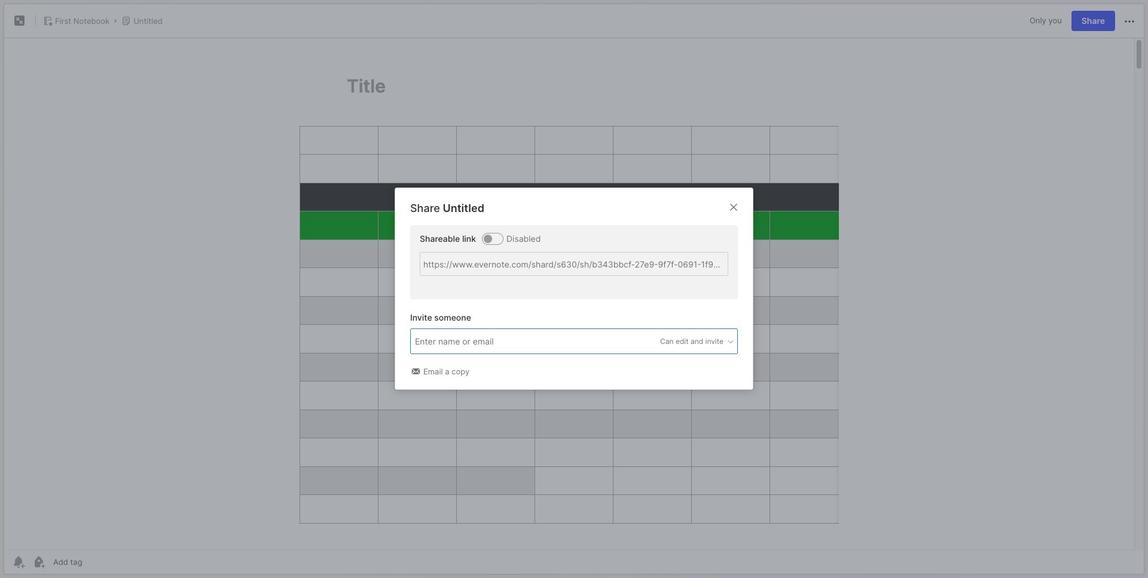 Task type: vqa. For each thing, say whether or not it's contained in the screenshot.
Shared link switcher ICON
yes



Task type: locate. For each thing, give the bounding box(es) containing it.
Add tag field
[[414, 336, 557, 349]]

add a reminder image
[[11, 556, 26, 570]]



Task type: describe. For each thing, give the bounding box(es) containing it.
add tag image
[[32, 556, 46, 570]]

Shared URL text field
[[420, 253, 729, 277]]

shared link switcher image
[[484, 235, 492, 243]]

Note Editor text field
[[4, 38, 1144, 550]]

collapse note image
[[13, 14, 27, 28]]

Select permission field
[[638, 337, 735, 348]]

close image
[[727, 201, 741, 215]]

note window element
[[4, 4, 1145, 575]]



